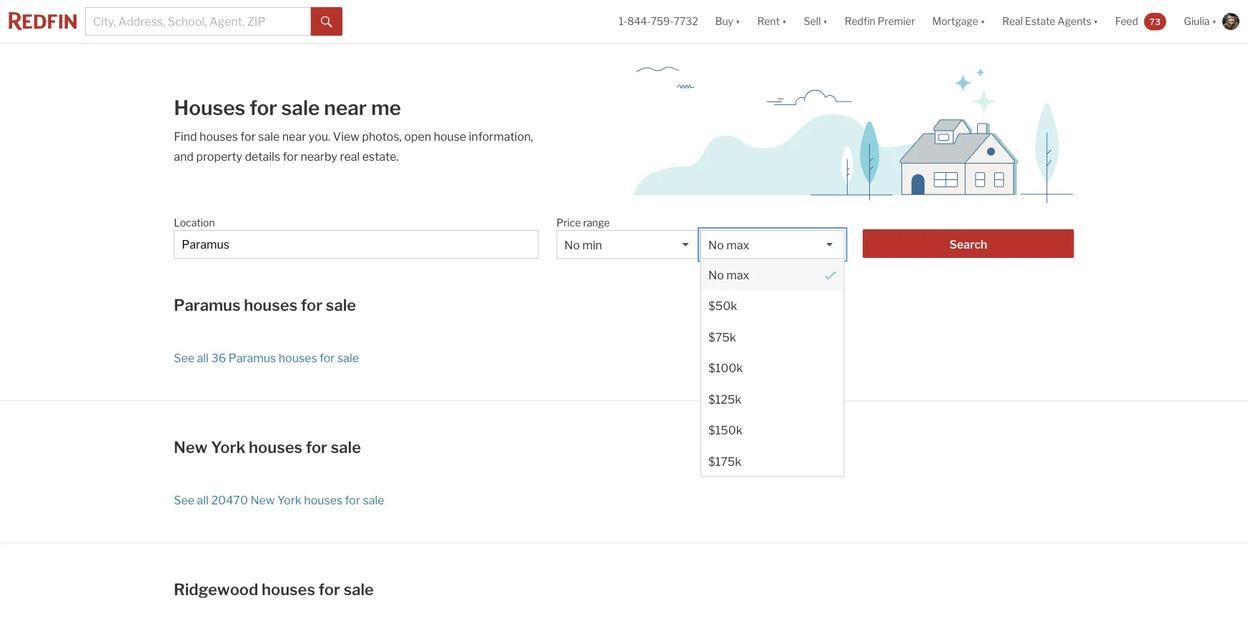 Task type: describe. For each thing, give the bounding box(es) containing it.
property
[[196, 149, 242, 163]]

1 horizontal spatial new
[[251, 494, 275, 508]]

real estate agents ▾
[[1002, 15, 1098, 27]]

agents
[[1058, 15, 1092, 27]]

see all 20470 new york houses for sale
[[174, 494, 384, 508]]

for inside the view photos, open house information, and property details for nearby real estate.
[[283, 149, 298, 163]]

$75k
[[709, 330, 736, 344]]

ridgewood houses for sale
[[174, 580, 374, 599]]

see for paramus houses for sale
[[174, 351, 195, 365]]

sell ▾ button
[[804, 0, 828, 43]]

73
[[1150, 16, 1161, 27]]

giulia ▾
[[1184, 15, 1217, 27]]

0 vertical spatial near
[[324, 96, 367, 120]]

no min
[[564, 238, 602, 252]]

redfin
[[845, 15, 876, 27]]

see all 36 paramus houses for sale
[[174, 351, 359, 365]]

redfin premier
[[845, 15, 915, 27]]

find houses for sale near you.
[[174, 129, 333, 143]]

▾ for rent ▾
[[782, 15, 787, 27]]

20470
[[211, 494, 248, 508]]

me
[[371, 96, 401, 120]]

giulia
[[1184, 15, 1210, 27]]

photos,
[[362, 129, 402, 143]]

sell ▾
[[804, 15, 828, 27]]

mortgage ▾ button
[[924, 0, 994, 43]]

1 vertical spatial near
[[282, 129, 306, 143]]

mortgage ▾
[[932, 15, 985, 27]]

nearby
[[301, 149, 337, 163]]

1-
[[619, 15, 627, 27]]

$150k
[[709, 423, 743, 437]]

buy
[[715, 15, 734, 27]]

36
[[211, 351, 226, 365]]

houses
[[174, 96, 245, 120]]

0 vertical spatial city, address, school, agent, zip search field
[[85, 7, 311, 36]]

▾ for mortgage ▾
[[981, 15, 985, 27]]

1 vertical spatial york
[[277, 494, 302, 508]]

redfin premier button
[[836, 0, 924, 43]]

buy ▾ button
[[715, 0, 740, 43]]

sell
[[804, 15, 821, 27]]

you.
[[309, 129, 331, 143]]

759-
[[651, 15, 674, 27]]

view photos, open house information, and property details for nearby real estate.
[[174, 129, 533, 163]]

location
[[174, 217, 215, 229]]

5 ▾ from the left
[[1094, 15, 1098, 27]]

feed
[[1116, 15, 1138, 27]]

open
[[404, 129, 431, 143]]

$125k
[[709, 392, 742, 406]]

1 max from the top
[[727, 238, 749, 252]]

submit search image
[[321, 16, 332, 28]]



Task type: locate. For each thing, give the bounding box(es) containing it.
see
[[174, 351, 195, 365], [174, 494, 195, 508]]

paramus up 36
[[174, 295, 241, 315]]

no for no max element
[[709, 238, 724, 252]]

buy ▾ button
[[707, 0, 749, 43]]

1-844-759-7732 link
[[619, 15, 698, 27]]

1 horizontal spatial york
[[277, 494, 302, 508]]

houses
[[200, 129, 238, 143], [244, 295, 298, 315], [279, 351, 317, 365], [249, 438, 302, 457], [304, 494, 343, 508], [262, 580, 315, 599]]

search button
[[863, 229, 1074, 258]]

2 no max from the top
[[709, 268, 749, 282]]

all left 20470
[[197, 494, 209, 508]]

0 vertical spatial new
[[174, 438, 208, 457]]

no max
[[709, 238, 749, 252], [709, 268, 749, 282]]

near up 'view'
[[324, 96, 367, 120]]

all left 36
[[197, 351, 209, 365]]

▾ for buy ▾
[[736, 15, 740, 27]]

details
[[245, 149, 280, 163]]

0 vertical spatial no max
[[709, 238, 749, 252]]

no max up no max element
[[709, 238, 749, 252]]

2 all from the top
[[197, 494, 209, 508]]

range
[[583, 217, 610, 229]]

▾ right sell
[[823, 15, 828, 27]]

844-
[[627, 15, 651, 27]]

3 ▾ from the left
[[823, 15, 828, 27]]

1 vertical spatial new
[[251, 494, 275, 508]]

max
[[727, 238, 749, 252], [727, 268, 749, 282]]

1 see from the top
[[174, 351, 195, 365]]

2 ▾ from the left
[[782, 15, 787, 27]]

dialog
[[701, 258, 845, 477]]

paramus right 36
[[229, 351, 276, 365]]

user photo image
[[1223, 13, 1240, 30]]

and
[[174, 149, 194, 163]]

0 vertical spatial all
[[197, 351, 209, 365]]

▾ right buy
[[736, 15, 740, 27]]

paramus houses for sale
[[174, 295, 356, 315]]

find
[[174, 129, 197, 143]]

sale
[[281, 96, 320, 120], [258, 129, 280, 143], [326, 295, 356, 315], [337, 351, 359, 365], [331, 438, 361, 457], [363, 494, 384, 508], [344, 580, 374, 599]]

view
[[333, 129, 360, 143]]

0 vertical spatial see
[[174, 351, 195, 365]]

no max up $50k
[[709, 268, 749, 282]]

rent ▾ button
[[749, 0, 795, 43]]

max up no max element
[[727, 238, 749, 252]]

house
[[434, 129, 466, 143]]

0 horizontal spatial near
[[282, 129, 306, 143]]

1 vertical spatial all
[[197, 494, 209, 508]]

new york houses for sale
[[174, 438, 361, 457]]

no for list box containing no max
[[564, 238, 580, 252]]

york
[[211, 438, 246, 457], [277, 494, 302, 508]]

rent ▾
[[757, 15, 787, 27]]

▾ right agents
[[1094, 15, 1098, 27]]

0 horizontal spatial new
[[174, 438, 208, 457]]

1-844-759-7732
[[619, 15, 698, 27]]

real
[[1002, 15, 1023, 27]]

1 vertical spatial city, address, school, agent, zip search field
[[174, 230, 539, 259]]

1 vertical spatial see
[[174, 494, 195, 508]]

1 vertical spatial no max
[[709, 268, 749, 282]]

houses for sale near me
[[174, 96, 401, 120]]

▾
[[736, 15, 740, 27], [782, 15, 787, 27], [823, 15, 828, 27], [981, 15, 985, 27], [1094, 15, 1098, 27], [1212, 15, 1217, 27]]

near left 'you.'
[[282, 129, 306, 143]]

paramus
[[174, 295, 241, 315], [229, 351, 276, 365]]

see left 36
[[174, 351, 195, 365]]

price
[[557, 217, 581, 229]]

buy ▾
[[715, 15, 740, 27]]

1 ▾ from the left
[[736, 15, 740, 27]]

min
[[582, 238, 602, 252]]

all for paramus
[[197, 351, 209, 365]]

york up 20470
[[211, 438, 246, 457]]

$100k
[[709, 361, 743, 375]]

▾ for sell ▾
[[823, 15, 828, 27]]

estate.
[[362, 149, 399, 163]]

0 vertical spatial paramus
[[174, 295, 241, 315]]

estate
[[1025, 15, 1056, 27]]

rent
[[757, 15, 780, 27]]

real estate agents ▾ link
[[1002, 0, 1098, 43]]

1 vertical spatial paramus
[[229, 351, 276, 365]]

max inside dialog
[[727, 268, 749, 282]]

dialog containing no max
[[701, 258, 845, 477]]

$175k
[[709, 454, 742, 468]]

2 see from the top
[[174, 494, 195, 508]]

$50k
[[709, 299, 737, 313]]

1 vertical spatial max
[[727, 268, 749, 282]]

0 horizontal spatial york
[[211, 438, 246, 457]]

no
[[564, 238, 580, 252], [709, 238, 724, 252], [709, 268, 724, 282]]

rent ▾ button
[[757, 0, 787, 43]]

new
[[174, 438, 208, 457], [251, 494, 275, 508]]

▾ for giulia ▾
[[1212, 15, 1217, 27]]

search
[[950, 237, 987, 251]]

1 no max from the top
[[709, 238, 749, 252]]

price range
[[557, 217, 610, 229]]

no max inside no max element
[[709, 268, 749, 282]]

sell ▾ button
[[795, 0, 836, 43]]

mortgage
[[932, 15, 979, 27]]

1 all from the top
[[197, 351, 209, 365]]

▾ right mortgage
[[981, 15, 985, 27]]

york down new york houses for sale
[[277, 494, 302, 508]]

near
[[324, 96, 367, 120], [282, 129, 306, 143]]

mortgage ▾ button
[[932, 0, 985, 43]]

City, Address, School, Agent, ZIP search field
[[85, 7, 311, 36], [174, 230, 539, 259]]

0 vertical spatial max
[[727, 238, 749, 252]]

all for new
[[197, 494, 209, 508]]

no inside no max element
[[709, 268, 724, 282]]

4 ▾ from the left
[[981, 15, 985, 27]]

no max element
[[701, 259, 844, 290]]

real
[[340, 149, 360, 163]]

all
[[197, 351, 209, 365], [197, 494, 209, 508]]

information,
[[469, 129, 533, 143]]

list box
[[701, 230, 845, 477]]

see for new york houses for sale
[[174, 494, 195, 508]]

see left 20470
[[174, 494, 195, 508]]

for
[[250, 96, 277, 120], [240, 129, 256, 143], [283, 149, 298, 163], [301, 295, 323, 315], [320, 351, 335, 365], [306, 438, 328, 457], [345, 494, 360, 508], [319, 580, 340, 599]]

0 vertical spatial york
[[211, 438, 246, 457]]

6 ▾ from the left
[[1212, 15, 1217, 27]]

premier
[[878, 15, 915, 27]]

ridgewood
[[174, 580, 258, 599]]

max up $50k
[[727, 268, 749, 282]]

real estate agents ▾ button
[[994, 0, 1107, 43]]

1 horizontal spatial near
[[324, 96, 367, 120]]

list box containing no max
[[701, 230, 845, 477]]

▾ left user photo
[[1212, 15, 1217, 27]]

▾ right rent
[[782, 15, 787, 27]]

7732
[[674, 15, 698, 27]]

2 max from the top
[[727, 268, 749, 282]]



Task type: vqa. For each thing, say whether or not it's contained in the screenshot.
opportunity score
no



